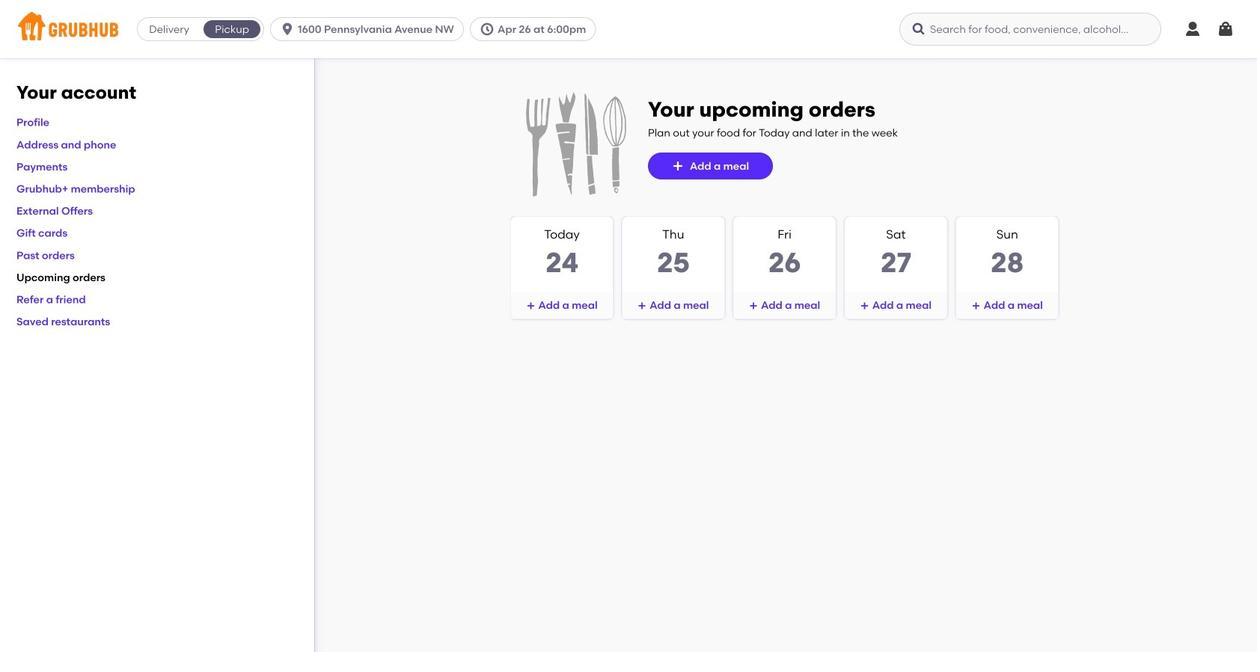 Task type: vqa. For each thing, say whether or not it's contained in the screenshot.
svg icon
yes



Task type: describe. For each thing, give the bounding box(es) containing it.
main navigation navigation
[[0, 0, 1258, 58]]

Search for food, convenience, alcohol... search field
[[900, 13, 1162, 46]]



Task type: locate. For each thing, give the bounding box(es) containing it.
svg image
[[1217, 20, 1235, 38], [280, 22, 295, 37], [480, 22, 495, 37], [912, 22, 927, 37], [672, 160, 684, 172], [749, 302, 758, 311]]

svg image inside main navigation navigation
[[1185, 20, 1202, 38]]

svg image
[[1185, 20, 1202, 38], [527, 302, 536, 311], [638, 302, 647, 311], [861, 302, 870, 311], [972, 302, 981, 311]]



